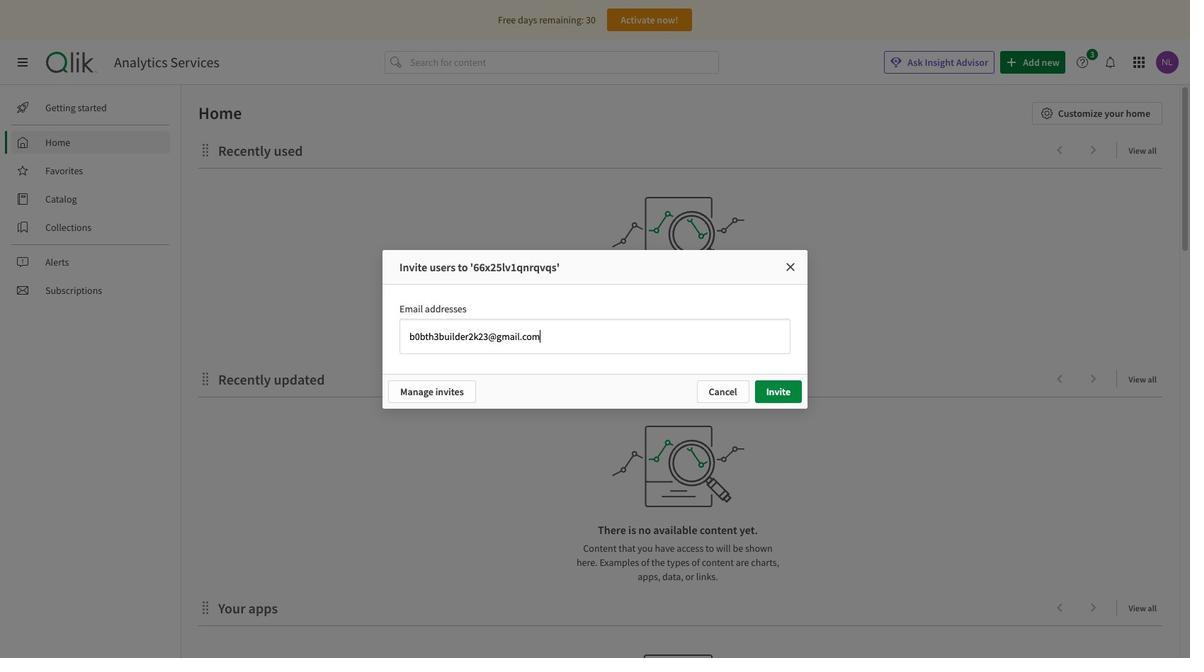Task type: vqa. For each thing, say whether or not it's contained in the screenshot.
dialog
yes



Task type: locate. For each thing, give the bounding box(es) containing it.
None text field
[[408, 327, 782, 345]]

main content
[[176, 85, 1190, 658]]

dialog
[[383, 250, 808, 408]]

move collection image
[[198, 143, 213, 157], [198, 601, 213, 615]]

1 vertical spatial move collection image
[[198, 601, 213, 615]]



Task type: describe. For each thing, give the bounding box(es) containing it.
close sidebar menu image
[[17, 57, 28, 68]]

move collection image
[[198, 372, 213, 386]]

analytics services element
[[114, 54, 220, 71]]

navigation pane element
[[0, 91, 181, 308]]

0 vertical spatial move collection image
[[198, 143, 213, 157]]



